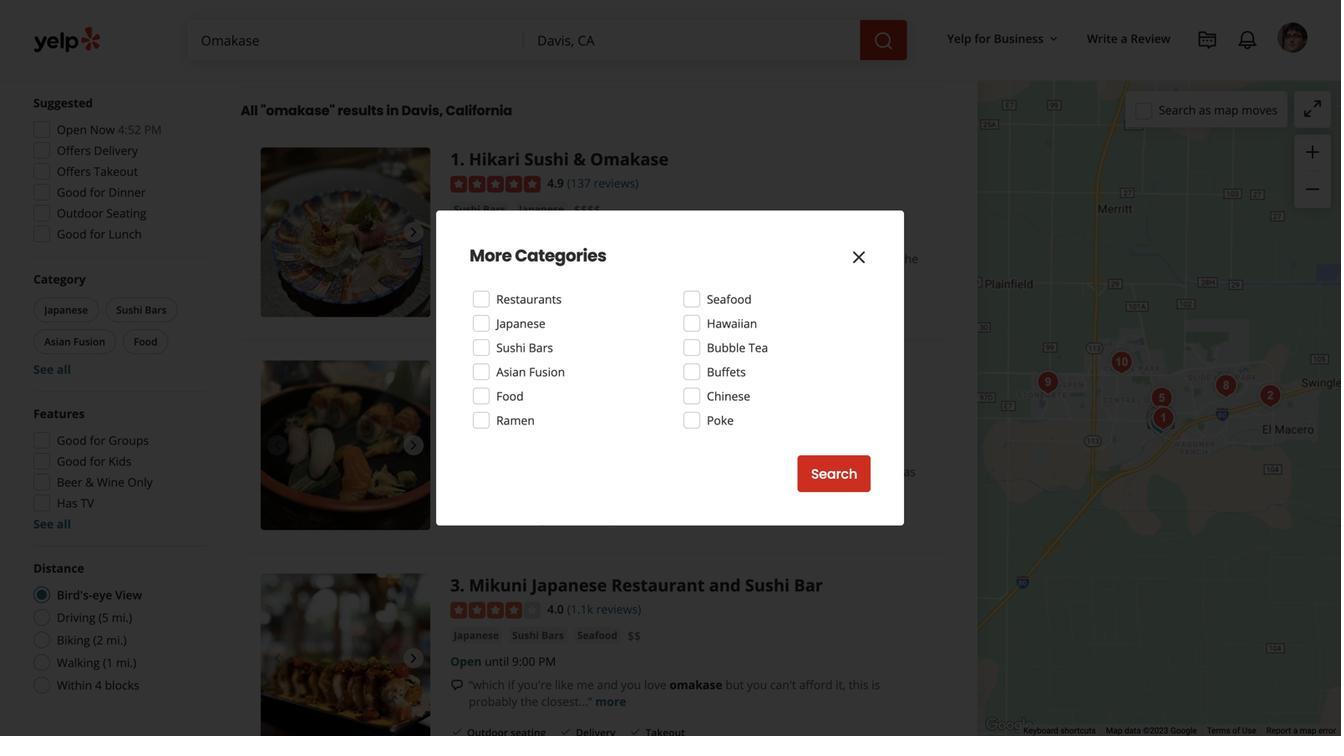 Task type: vqa. For each thing, say whether or not it's contained in the screenshot.
Auto Loan Providers in the button
no



Task type: describe. For each thing, give the bounding box(es) containing it.
and right wife at the top left
[[552, 251, 573, 266]]

view
[[115, 587, 142, 603]]

mermaid sushi image
[[1145, 382, 1179, 415]]

huku japanese bistro image
[[1254, 379, 1287, 413]]

error
[[1318, 726, 1336, 736]]

user actions element
[[934, 21, 1331, 124]]

0 vertical spatial delivery
[[576, 46, 615, 60]]

restaurants
[[496, 291, 562, 307]]

probably
[[469, 693, 517, 709]]

sushi bars button up food button
[[106, 297, 177, 323]]

sushi bars link for "japanese" link to the middle
[[509, 414, 567, 431]]

yelp for business
[[947, 30, 1044, 46]]

my for wife
[[507, 251, 523, 266]]

yuchan shokudo image
[[1143, 402, 1177, 435]]

biking
[[57, 632, 90, 648]]

seafood inside button
[[577, 628, 617, 642]]

4
[[95, 677, 102, 693]]

2 seating from the top
[[511, 299, 546, 313]]

fusion inside more categories "dialog"
[[529, 364, 565, 380]]

sushi inside group
[[116, 303, 142, 317]]

map
[[1106, 726, 1122, 736]]

2 slideshow element from the top
[[261, 361, 430, 530]]

a right 'on'
[[695, 251, 701, 266]]

other
[[740, 464, 769, 479]]

food inside more categories "dialog"
[[496, 388, 524, 404]]

"which
[[469, 677, 505, 692]]

$ button
[[37, 38, 78, 64]]

bird's-
[[57, 587, 92, 603]]

1 vertical spatial $$
[[627, 628, 641, 644]]

a left few
[[576, 251, 582, 266]]

is
[[872, 677, 880, 692]]

japanese up until
[[454, 628, 499, 642]]

on
[[677, 251, 692, 266]]

see all for category
[[33, 361, 71, 377]]

sushi bars inside more categories "dialog"
[[496, 340, 553, 356]]

search for search
[[811, 465, 857, 483]]

offers for offers delivery
[[57, 142, 91, 158]]

bars for sushi bars button below huku japanese bistro link
[[542, 415, 564, 429]]

hikari sushi & omakase image
[[261, 148, 430, 317]]

you're
[[518, 677, 552, 692]]

16 checkmark v2 image up 3 . mikuni japanese restaurant and sushi bar
[[629, 512, 642, 526]]

16 checkmark v2 image down but you can't afford it, this is probably the closest..." on the bottom of the page
[[629, 725, 642, 736]]

all "omakase" results in davis, california
[[241, 101, 512, 120]]

terms
[[1207, 726, 1230, 736]]

more
[[470, 244, 512, 267]]

all for category
[[57, 361, 71, 377]]

report a map error
[[1266, 726, 1336, 736]]

see for category
[[33, 361, 54, 377]]

offers delivery
[[57, 142, 138, 158]]

it,
[[836, 677, 846, 692]]

2 4 star rating image from the top
[[450, 602, 541, 619]]

rolls
[[877, 464, 901, 479]]

4.9
[[547, 175, 564, 191]]

$$$$ inside $$$$ 'button'
[[171, 44, 194, 58]]

and inside "burma eat brings unique flavor and spices that has been very popular in san francisco bay area to davis."
[[646, 0, 666, 13]]

all
[[241, 101, 258, 120]]

search as map moves
[[1159, 102, 1278, 118]]

the inside but you can't afford it, this is probably the closest..."
[[520, 693, 538, 709]]

see all for features
[[33, 516, 71, 532]]

sushi down huku japanese bistro
[[512, 415, 539, 429]]

one
[[508, 480, 529, 496]]

driving
[[57, 610, 95, 625]]

walking
[[57, 655, 100, 671]]

16 checkmark v2 image down open until 9:00 pm
[[450, 725, 464, 736]]

1 horizontal spatial takeout
[[646, 512, 685, 526]]

my for other
[[720, 464, 737, 479]]

business
[[994, 30, 1044, 46]]

. for 3
[[460, 574, 465, 597]]

good for dinner
[[57, 184, 146, 200]]

sushi left bar
[[745, 574, 790, 597]]

like
[[555, 677, 574, 692]]

$$ inside button
[[94, 44, 105, 58]]

map region
[[976, 0, 1341, 736]]

japanese down 4.9
[[519, 202, 564, 216]]

sushi bars button down "4.9 star rating" "image"
[[450, 201, 509, 218]]

tea
[[749, 340, 768, 356]]

outdoor seating
[[57, 205, 147, 221]]

notifications image
[[1237, 30, 1258, 50]]

davis,
[[402, 101, 443, 120]]

bar
[[794, 574, 823, 597]]

well
[[469, 480, 490, 496]]

4:52
[[118, 122, 141, 137]]

offers for offers takeout
[[57, 163, 91, 179]]

outdoor down took
[[467, 299, 508, 313]]

0 horizontal spatial &
[[85, 474, 94, 490]]

sushi up 9:00
[[512, 628, 539, 642]]

1 vertical spatial in
[[386, 101, 399, 120]]

asian inside asian fusion button
[[44, 335, 71, 348]]

keyboard
[[1023, 726, 1058, 736]]

kids
[[109, 453, 131, 469]]

food button
[[123, 329, 168, 354]]

more categories dialog
[[0, 0, 1341, 736]]

0 vertical spatial more
[[627, 14, 658, 30]]

1
[[450, 148, 460, 171]]

very
[[784, 0, 807, 13]]

close image
[[849, 247, 869, 267]]

1 vertical spatial more link
[[595, 693, 626, 709]]

search image
[[874, 31, 894, 51]]

mi.) for biking (2 mi.)
[[106, 632, 127, 648]]

mikuni japanese restaurant and sushi bar image
[[1143, 404, 1176, 438]]

previous image
[[267, 435, 287, 455]]

(1.1k
[[567, 601, 593, 617]]

category
[[33, 271, 86, 287]]

write a review
[[1087, 30, 1171, 46]]

use
[[1242, 726, 1256, 736]]

restaurant
[[611, 574, 705, 597]]

more categories
[[470, 244, 606, 267]]

sushi bars link for bottommost "japanese" link
[[509, 627, 567, 644]]

see all button for features
[[33, 516, 71, 532]]

area
[[546, 14, 570, 30]]

outdoor up good for lunch
[[57, 205, 103, 221]]

search button
[[798, 455, 871, 492]]

next image for "i took my wife and a few friends here on a wednesday night and they all loved the
[[404, 222, 424, 242]]

slideshow element for 3
[[261, 574, 430, 736]]

beer
[[57, 474, 82, 490]]

eye
[[92, 587, 112, 603]]

omakase
[[590, 148, 669, 171]]

if
[[508, 677, 515, 692]]

biking (2 mi.)
[[57, 632, 127, 648]]

16 chevron down v2 image
[[1047, 32, 1060, 46]]

spices
[[669, 0, 703, 13]]

. for 1
[[460, 148, 465, 171]]

unique
[[570, 0, 608, 13]]

4.9 star rating image
[[450, 176, 541, 192]]

moves
[[1242, 102, 1278, 118]]

0 vertical spatial more link
[[627, 14, 658, 30]]

zoom out image
[[1303, 179, 1323, 199]]

1 vertical spatial japanese link
[[450, 414, 502, 431]]

"i took my wife and a few friends here on a wednesday night and they all loved the more
[[469, 251, 918, 283]]

bars for sushi bars button underneath "4.9 star rating" "image"
[[483, 202, 505, 216]]

can't
[[770, 677, 796, 692]]

in inside "burma eat brings unique flavor and spices that has been very popular in san francisco bay area to davis."
[[856, 0, 866, 13]]

mikuni japanese restaurant and sushi bar image
[[261, 574, 430, 736]]

previous image for 1
[[267, 222, 287, 242]]

for for dinner
[[90, 184, 105, 200]]

mikuni
[[469, 574, 527, 597]]

16 checkmark v2 image down the categories
[[559, 299, 573, 313]]

california
[[446, 101, 512, 120]]

2 vertical spatial delivery
[[576, 512, 615, 526]]

has
[[731, 0, 750, 13]]

(137 reviews) link
[[567, 174, 639, 191]]

popular
[[810, 0, 853, 13]]

platter and my other friends got various rolls as well as one or..."
[[469, 464, 916, 496]]

distance
[[33, 560, 84, 576]]

beer & wine only
[[57, 474, 153, 490]]

my burma image
[[1144, 406, 1178, 440]]

francisco
[[469, 14, 520, 30]]

mi.) for walking (1 mi.)
[[116, 655, 136, 671]]

this
[[849, 677, 869, 692]]

"omakase"
[[261, 101, 335, 120]]

projects image
[[1197, 30, 1217, 50]]

report a map error link
[[1266, 726, 1336, 736]]

me
[[577, 677, 594, 692]]

mi.) for driving (5 mi.)
[[112, 610, 132, 625]]

nami sushi image
[[1209, 369, 1243, 403]]

google image
[[982, 714, 1037, 736]]

4.0 link
[[547, 600, 564, 618]]

all inside "i took my wife and a few friends here on a wednesday night and they all loved the more
[[852, 251, 865, 266]]

data
[[1125, 726, 1141, 736]]

1 outdoor seating from the top
[[467, 46, 546, 60]]

takeout inside group
[[94, 163, 138, 179]]

2 vertical spatial japanese link
[[450, 627, 502, 644]]

of
[[1232, 726, 1240, 736]]

a right report
[[1293, 726, 1298, 736]]

japanese inside more categories "dialog"
[[496, 315, 546, 331]]

google
[[1171, 726, 1197, 736]]

buffets
[[707, 364, 746, 380]]

2 vertical spatial more
[[595, 693, 626, 709]]

reviews) for &
[[594, 175, 639, 191]]

more inside "i took my wife and a few friends here on a wednesday night and they all loved the more
[[534, 267, 565, 283]]

next image for platter and my other friends got various rolls as well as one or..."
[[404, 435, 424, 455]]

1 . hikari sushi & omakase
[[450, 148, 669, 171]]

outdoor down francisco
[[467, 46, 508, 60]]

japanese button down "category"
[[33, 297, 99, 323]]

bay
[[523, 14, 543, 30]]

for for business
[[974, 30, 991, 46]]

bars inside more categories "dialog"
[[529, 340, 553, 356]]

sushi down "4.9 star rating" "image"
[[454, 202, 480, 216]]

now
[[90, 122, 115, 137]]

group containing category
[[30, 271, 207, 378]]

1 seating from the top
[[511, 46, 546, 60]]

dinner
[[109, 184, 146, 200]]



Task type: locate. For each thing, give the bounding box(es) containing it.
offers down offers delivery
[[57, 163, 91, 179]]

1 horizontal spatial you
[[747, 677, 767, 692]]

16 checkmark v2 image
[[559, 46, 573, 59], [559, 512, 573, 526]]

1 vertical spatial seafood
[[577, 628, 617, 642]]

sushi bars link up 9:00
[[509, 627, 567, 644]]

san
[[869, 0, 889, 13]]

next image
[[404, 648, 424, 669]]

. left the mikuni
[[460, 574, 465, 597]]

open inside group
[[57, 122, 87, 137]]

and inside platter and my other friends got various rolls as well as one or..."
[[696, 464, 717, 479]]

bars for sushi bars button over 9:00
[[542, 628, 564, 642]]

0 vertical spatial asian
[[44, 335, 71, 348]]

group containing features
[[28, 405, 207, 532]]

afford
[[799, 677, 833, 692]]

reviews) inside the (1.1k reviews) link
[[596, 601, 641, 617]]

1 see all from the top
[[33, 361, 71, 377]]

zen toro japanese bistro & sushi bar image
[[1144, 401, 1178, 434]]

2 outdoor seating from the top
[[467, 299, 546, 313]]

all down asian fusion button
[[57, 361, 71, 377]]

myu myu image
[[1143, 399, 1177, 432]]

1 horizontal spatial map
[[1300, 726, 1316, 736]]

1 vertical spatial friends
[[772, 464, 811, 479]]

0 horizontal spatial seafood
[[577, 628, 617, 642]]

1 vertical spatial food
[[496, 388, 524, 404]]

seating down wife at the top left
[[511, 299, 546, 313]]

sushi bars inside group
[[116, 303, 167, 317]]

delivery inside group
[[94, 142, 138, 158]]

zoom in image
[[1303, 142, 1323, 162]]

friends right few
[[608, 251, 646, 266]]

open down the suggested
[[57, 122, 87, 137]]

sushi bars button up 9:00
[[509, 627, 567, 644]]

walking (1 mi.)
[[57, 655, 136, 671]]

4 star rating image
[[450, 389, 541, 406], [450, 602, 541, 619]]

slideshow element
[[261, 148, 430, 317], [261, 361, 430, 530], [261, 574, 430, 736]]

sushi bars for sushi bars button above food button
[[116, 303, 167, 317]]

see for features
[[33, 516, 54, 532]]

see up distance
[[33, 516, 54, 532]]

0 vertical spatial see
[[33, 361, 54, 377]]

1 horizontal spatial more link
[[627, 14, 658, 30]]

davis sushi & fusion image
[[1032, 366, 1065, 399]]

bars up huku japanese bistro link
[[529, 340, 553, 356]]

1 horizontal spatial search
[[1159, 102, 1196, 118]]

16 speech v2 image
[[450, 0, 464, 13], [450, 679, 464, 692]]

japanese button for "japanese" link to the middle
[[450, 414, 502, 431]]

1 . from the top
[[460, 148, 465, 171]]

and right "me"
[[597, 677, 618, 692]]

3 slideshow element from the top
[[261, 574, 430, 736]]

0 vertical spatial in
[[856, 0, 866, 13]]

reviews) inside (137 reviews) link
[[594, 175, 639, 191]]

2 next image from the top
[[404, 435, 424, 455]]

map left error
[[1300, 726, 1316, 736]]

0 horizontal spatial my
[[507, 251, 523, 266]]

the
[[900, 251, 918, 266], [520, 693, 538, 709]]

my left the "other"
[[720, 464, 737, 479]]

0 vertical spatial food
[[134, 335, 157, 348]]

2 vertical spatial slideshow element
[[261, 574, 430, 736]]

1 vertical spatial .
[[460, 574, 465, 597]]

option group
[[28, 560, 207, 699]]

group
[[28, 94, 207, 247], [1294, 135, 1331, 208], [30, 271, 207, 378], [28, 405, 207, 532]]

sushi up food button
[[116, 303, 142, 317]]

16 close v2 image
[[450, 512, 464, 526]]

offers takeout
[[57, 163, 138, 179]]

2 previous image from the top
[[267, 648, 287, 669]]

sushi bars for sushi bars button underneath "4.9 star rating" "image"
[[454, 202, 505, 216]]

1 vertical spatial see
[[33, 516, 54, 532]]

good for good for lunch
[[57, 226, 87, 242]]

16 speech v2 image left "which
[[450, 679, 464, 692]]

outdoor
[[467, 46, 508, 60], [57, 205, 103, 221], [467, 299, 508, 313], [467, 512, 508, 526]]

good
[[57, 184, 87, 200], [57, 226, 87, 242], [57, 432, 87, 448], [57, 453, 87, 469]]

mi.)
[[112, 610, 132, 625], [106, 632, 127, 648], [116, 655, 136, 671]]

map for error
[[1300, 726, 1316, 736]]

my inside platter and my other friends got various rolls as well as one or..."
[[720, 464, 737, 479]]

0 vertical spatial my
[[507, 251, 523, 266]]

1 previous image from the top
[[267, 222, 287, 242]]

0 horizontal spatial more
[[534, 267, 565, 283]]

4 star rating image down the mikuni
[[450, 602, 541, 619]]

that
[[706, 0, 728, 13]]

offers
[[57, 142, 91, 158], [57, 163, 91, 179]]

hikari sushi & omakase image
[[1147, 402, 1180, 435]]

1 vertical spatial see all button
[[33, 516, 71, 532]]

0 vertical spatial seafood
[[707, 291, 752, 307]]

japanese up (1.1k
[[532, 574, 607, 597]]

3 good from the top
[[57, 432, 87, 448]]

all down has
[[57, 516, 71, 532]]

for inside button
[[974, 30, 991, 46]]

(1.1k reviews)
[[567, 601, 641, 617]]

0 vertical spatial next image
[[404, 222, 424, 242]]

driving (5 mi.)
[[57, 610, 132, 625]]

asian fusion up ramen
[[496, 364, 565, 380]]

group containing suggested
[[28, 94, 207, 247]]

0 horizontal spatial asian
[[44, 335, 71, 348]]

1 vertical spatial sushi bars link
[[509, 414, 567, 431]]

good down features
[[57, 432, 87, 448]]

previous image for 3
[[267, 648, 287, 669]]

16 speech v2 image for "burma eat brings unique flavor and spices that has been very popular in san francisco bay area to davis."
[[450, 0, 464, 13]]

1 good from the top
[[57, 184, 87, 200]]

1 vertical spatial mi.)
[[106, 632, 127, 648]]

pm inside group
[[144, 122, 162, 137]]

shortcuts
[[1060, 726, 1096, 736]]

poke
[[707, 412, 734, 428]]

1 horizontal spatial &
[[573, 148, 586, 171]]

1 vertical spatial asian fusion
[[496, 364, 565, 380]]

friends
[[608, 251, 646, 266], [772, 464, 811, 479]]

see all button down asian fusion button
[[33, 361, 71, 377]]

food inside button
[[134, 335, 157, 348]]

sushi bars up huku
[[496, 340, 553, 356]]

2 see from the top
[[33, 516, 54, 532]]

hawaiian
[[707, 315, 757, 331]]

davis."
[[587, 14, 624, 30]]

1 vertical spatial search
[[811, 465, 857, 483]]

see all button for category
[[33, 361, 71, 377]]

for down outdoor seating
[[90, 226, 105, 242]]

sushi bars down huku japanese bistro link
[[512, 415, 564, 429]]

closest..."
[[541, 693, 592, 709]]

1 vertical spatial previous image
[[267, 648, 287, 669]]

fusion right huku
[[529, 364, 565, 380]]

pm right 9:00
[[538, 653, 556, 669]]

1 offers from the top
[[57, 142, 91, 158]]

good down offers takeout
[[57, 184, 87, 200]]

takeout down platter and my other friends got various rolls as well as one or..."
[[646, 512, 685, 526]]

"burma
[[469, 0, 510, 13]]

and left they
[[802, 251, 823, 266]]

2 see all from the top
[[33, 516, 71, 532]]

bars up food button
[[145, 303, 167, 317]]

the right loved
[[900, 251, 918, 266]]

wine
[[97, 474, 124, 490]]

delivery down open now 4:52 pm at the left of the page
[[94, 142, 138, 158]]

takeout up dinner
[[94, 163, 138, 179]]

few
[[585, 251, 605, 266]]

fusion inside button
[[73, 335, 105, 348]]

map for moves
[[1214, 102, 1239, 118]]

for for kids
[[90, 453, 105, 469]]

2 . from the top
[[460, 574, 465, 597]]

bars inside group
[[145, 303, 167, 317]]

sushi up 4.9 link
[[524, 148, 569, 171]]

asian inside more categories "dialog"
[[496, 364, 526, 380]]

open for open now 4:52 pm
[[57, 122, 87, 137]]

map left moves
[[1214, 102, 1239, 118]]

1 vertical spatial fusion
[[529, 364, 565, 380]]

(137 reviews)
[[567, 175, 639, 191]]

search inside button
[[811, 465, 857, 483]]

yelp for business button
[[941, 23, 1067, 53]]

japanese down "category"
[[44, 303, 88, 317]]

1 16 checkmark v2 image from the top
[[559, 46, 573, 59]]

1 vertical spatial open
[[450, 653, 482, 669]]

0 vertical spatial takeout
[[94, 163, 138, 179]]

0 horizontal spatial $$
[[94, 44, 105, 58]]

reviews) down omakase
[[594, 175, 639, 191]]

4 star rating image down huku
[[450, 389, 541, 406]]

eat
[[513, 0, 530, 13]]

0 horizontal spatial map
[[1214, 102, 1239, 118]]

0 vertical spatial previous image
[[267, 222, 287, 242]]

the down you're
[[520, 693, 538, 709]]

japanese link down 4.9
[[515, 201, 567, 218]]

see down asian fusion button
[[33, 361, 54, 377]]

for up good for kids
[[90, 432, 105, 448]]

1 next image from the top
[[404, 222, 424, 242]]

1 vertical spatial delivery
[[94, 142, 138, 158]]

the inside "i took my wife and a few friends here on a wednesday night and they all loved the more
[[900, 251, 918, 266]]

good for good for dinner
[[57, 184, 87, 200]]

within 4 blocks
[[57, 677, 139, 693]]

0 horizontal spatial in
[[386, 101, 399, 120]]

bird's-eye view
[[57, 587, 142, 603]]

1 see from the top
[[33, 361, 54, 377]]

for right yelp
[[974, 30, 991, 46]]

0 vertical spatial sushi bars link
[[450, 201, 509, 218]]

$
[[55, 44, 61, 58]]

asian fusion inside asian fusion button
[[44, 335, 105, 348]]

16 speech v2 image left "burma
[[450, 0, 464, 13]]

bars for sushi bars button above food button
[[145, 303, 167, 317]]

0 vertical spatial mi.)
[[112, 610, 132, 625]]

0 vertical spatial 16 checkmark v2 image
[[559, 46, 573, 59]]

yelp
[[947, 30, 971, 46]]

0 vertical spatial map
[[1214, 102, 1239, 118]]

0 vertical spatial 4 star rating image
[[450, 389, 541, 406]]

4.0
[[547, 601, 564, 617]]

japanese inside group
[[44, 303, 88, 317]]

sushi inside more categories "dialog"
[[496, 340, 526, 356]]

. left hikari
[[460, 148, 465, 171]]

0 horizontal spatial search
[[811, 465, 857, 483]]

mikuni japanese restaurant and sushi bar link
[[469, 574, 823, 597]]

see all down has
[[33, 516, 71, 532]]

write a review link
[[1080, 23, 1177, 53]]

1 you from the left
[[621, 677, 641, 692]]

good down outdoor seating
[[57, 226, 87, 242]]

0 vertical spatial search
[[1159, 102, 1196, 118]]

1 slideshow element from the top
[[261, 148, 430, 317]]

delivery up 3 . mikuni japanese restaurant and sushi bar
[[576, 512, 615, 526]]

pm right '4:52'
[[144, 122, 162, 137]]

1 horizontal spatial as
[[904, 464, 916, 479]]

1 vertical spatial &
[[85, 474, 94, 490]]

offers up offers takeout
[[57, 142, 91, 158]]

hikari
[[469, 148, 520, 171]]

chinese
[[707, 388, 750, 404]]

fusion
[[73, 335, 105, 348], [529, 364, 565, 380]]

1 vertical spatial my
[[720, 464, 737, 479]]

0 vertical spatial $$
[[94, 44, 105, 58]]

previous image
[[267, 222, 287, 242], [267, 648, 287, 669]]

delivery down davis."
[[576, 46, 615, 60]]

1 vertical spatial $$$$
[[574, 202, 601, 218]]

1 vertical spatial next image
[[404, 435, 424, 455]]

mi.) right "(5"
[[112, 610, 132, 625]]

0 vertical spatial slideshow element
[[261, 148, 430, 317]]

friends inside "i took my wife and a few friends here on a wednesday night and they all loved the more
[[608, 251, 646, 266]]

bars down "4.9 star rating" "image"
[[483, 202, 505, 216]]

0 horizontal spatial takeout
[[94, 163, 138, 179]]

2 offers from the top
[[57, 163, 91, 179]]

0 vertical spatial &
[[573, 148, 586, 171]]

for for lunch
[[90, 226, 105, 242]]

0 horizontal spatial more link
[[595, 693, 626, 709]]

2 16 checkmark v2 image from the top
[[559, 512, 573, 526]]

love
[[644, 677, 667, 692]]

a right write
[[1121, 30, 1128, 46]]

1 vertical spatial takeout
[[646, 512, 685, 526]]

(2
[[93, 632, 103, 648]]

huku japanese bistro link
[[469, 361, 648, 384]]

sushi bars link
[[450, 201, 509, 218], [509, 414, 567, 431], [509, 627, 567, 644]]

1 16 speech v2 image from the top
[[450, 0, 464, 13]]

friends inside platter and my other friends got various rolls as well as one or..."
[[772, 464, 811, 479]]

2 vertical spatial as
[[493, 480, 505, 496]]

2 see all button from the top
[[33, 516, 71, 532]]

1 4 star rating image from the top
[[450, 389, 541, 406]]

0 horizontal spatial fusion
[[73, 335, 105, 348]]

0 vertical spatial asian fusion
[[44, 335, 105, 348]]

a
[[1121, 30, 1128, 46], [576, 251, 582, 266], [695, 251, 701, 266], [1293, 726, 1298, 736]]

0 vertical spatial all
[[852, 251, 865, 266]]

seating down "bay"
[[511, 46, 546, 60]]

16 checkmark v2 image down closest..."
[[559, 725, 573, 736]]

wednesday
[[704, 251, 768, 266]]

$$ right $
[[94, 44, 105, 58]]

flavor
[[611, 0, 642, 13]]

$$$$ down '(137'
[[574, 202, 601, 218]]

seafood inside more categories "dialog"
[[707, 291, 752, 307]]

food right asian fusion button
[[134, 335, 157, 348]]

0 horizontal spatial open
[[57, 122, 87, 137]]

only
[[127, 474, 153, 490]]

good up beer
[[57, 453, 87, 469]]

1 vertical spatial seating
[[511, 299, 546, 313]]

good for good for groups
[[57, 432, 87, 448]]

2 vertical spatial all
[[57, 516, 71, 532]]

0 horizontal spatial you
[[621, 677, 641, 692]]

as left moves
[[1199, 102, 1211, 118]]

friends left got
[[772, 464, 811, 479]]

1 horizontal spatial friends
[[772, 464, 811, 479]]

option group containing distance
[[28, 560, 207, 699]]

and right flavor
[[646, 0, 666, 13]]

"i
[[469, 251, 476, 266]]

report
[[1266, 726, 1291, 736]]

2 good from the top
[[57, 226, 87, 242]]

1 vertical spatial offers
[[57, 163, 91, 179]]

reviews) for restaurant
[[596, 601, 641, 617]]

4 good from the top
[[57, 453, 87, 469]]

as left "one"
[[493, 480, 505, 496]]

my left wife at the top left
[[507, 251, 523, 266]]

1 vertical spatial more
[[534, 267, 565, 283]]

more link
[[627, 14, 658, 30], [595, 693, 626, 709]]

1 vertical spatial the
[[520, 693, 538, 709]]

loved
[[868, 251, 897, 266]]

3
[[450, 574, 460, 597]]

next image
[[404, 222, 424, 242], [404, 435, 424, 455]]

0 vertical spatial reviews)
[[594, 175, 639, 191]]

©2023
[[1143, 726, 1168, 736]]

sushi bars for sushi bars button below huku japanese bistro link
[[512, 415, 564, 429]]

for for groups
[[90, 432, 105, 448]]

japanese button for topmost "japanese" link
[[515, 201, 567, 218]]

good for good for kids
[[57, 453, 87, 469]]

1 horizontal spatial pm
[[538, 653, 556, 669]]

more down flavor
[[627, 14, 658, 30]]

all for features
[[57, 516, 71, 532]]

seafood button
[[574, 627, 621, 644]]

outdoor right 16 close v2 image
[[467, 512, 508, 526]]

good for kids
[[57, 453, 131, 469]]

.
[[460, 148, 465, 171], [460, 574, 465, 597]]

japanese down huku
[[454, 415, 499, 429]]

mi.) right (1
[[116, 655, 136, 671]]

expand map image
[[1303, 99, 1323, 119]]

sushi bars for sushi bars button over 9:00
[[512, 628, 564, 642]]

2 vertical spatial outdoor seating
[[467, 512, 546, 526]]

1 horizontal spatial $$
[[627, 628, 641, 644]]

0 vertical spatial 16 speech v2 image
[[450, 0, 464, 13]]

1 vertical spatial all
[[57, 361, 71, 377]]

0 vertical spatial fusion
[[73, 335, 105, 348]]

seating
[[106, 205, 147, 221]]

open for open until 9:00 pm
[[450, 653, 482, 669]]

1 vertical spatial pm
[[538, 653, 556, 669]]

sushi up huku
[[496, 340, 526, 356]]

been
[[753, 0, 781, 13]]

bubble tea
[[707, 340, 768, 356]]

2 vertical spatial sushi bars link
[[509, 627, 567, 644]]

and right restaurant in the bottom of the page
[[709, 574, 741, 597]]

2 horizontal spatial more
[[627, 14, 658, 30]]

1 vertical spatial 16 checkmark v2 image
[[559, 512, 573, 526]]

1 vertical spatial map
[[1300, 726, 1316, 736]]

1 horizontal spatial $$$$
[[574, 202, 601, 218]]

0 vertical spatial friends
[[608, 251, 646, 266]]

0 vertical spatial the
[[900, 251, 918, 266]]

more down "which if you're like me and you love omakase
[[595, 693, 626, 709]]

0 vertical spatial $$$$
[[171, 44, 194, 58]]

search down review
[[1159, 102, 1196, 118]]

seafood up hawaiian
[[707, 291, 752, 307]]

outdoor seating down took
[[467, 299, 546, 313]]

asian fusion
[[44, 335, 105, 348], [496, 364, 565, 380]]

bistro
[[598, 361, 648, 384]]

asian fusion inside more categories "dialog"
[[496, 364, 565, 380]]

pm
[[144, 122, 162, 137], [538, 653, 556, 669]]

japanese link
[[515, 201, 567, 218], [450, 414, 502, 431], [450, 627, 502, 644]]

0 horizontal spatial asian fusion
[[44, 335, 105, 348]]

outdoor seating down "one"
[[467, 512, 546, 526]]

lunch
[[109, 226, 142, 242]]

3 seating from the top
[[511, 512, 546, 526]]

search left rolls
[[811, 465, 857, 483]]

asian down "category"
[[44, 335, 71, 348]]

slideshow element for 1
[[261, 148, 430, 317]]

in left davis,
[[386, 101, 399, 120]]

1 vertical spatial asian
[[496, 364, 526, 380]]

search for search as map moves
[[1159, 102, 1196, 118]]

got
[[814, 464, 831, 479]]

terms of use
[[1207, 726, 1256, 736]]

sushi bars button down huku japanese bistro link
[[509, 414, 567, 431]]

for
[[974, 30, 991, 46], [90, 184, 105, 200], [90, 226, 105, 242], [90, 432, 105, 448], [90, 453, 105, 469]]

keyboard shortcuts button
[[1023, 725, 1096, 736]]

1 horizontal spatial asian
[[496, 364, 526, 380]]

0 vertical spatial see all button
[[33, 361, 71, 377]]

3 outdoor seating from the top
[[467, 512, 546, 526]]

0 vertical spatial open
[[57, 122, 87, 137]]

i love sushi image
[[1105, 346, 1138, 379]]

2 horizontal spatial as
[[1199, 102, 1211, 118]]

16 checkmark v2 image
[[559, 299, 573, 313], [629, 512, 642, 526], [450, 725, 464, 736], [559, 725, 573, 736], [629, 725, 642, 736]]

0 vertical spatial seating
[[511, 46, 546, 60]]

japanese button up until
[[450, 627, 502, 644]]

1 see all button from the top
[[33, 361, 71, 377]]

1 vertical spatial reviews)
[[596, 601, 641, 617]]

seating
[[511, 46, 546, 60], [511, 299, 546, 313], [511, 512, 546, 526]]

open left until
[[450, 653, 482, 669]]

huku japanese bistro image
[[261, 361, 430, 530]]

japanese button for bottommost "japanese" link
[[450, 627, 502, 644]]

all
[[852, 251, 865, 266], [57, 361, 71, 377], [57, 516, 71, 532]]

you inside but you can't afford it, this is probably the closest..."
[[747, 677, 767, 692]]

2 you from the left
[[747, 677, 767, 692]]

japanese up ramen
[[518, 361, 594, 384]]

(137
[[567, 175, 591, 191]]

sushi bars up food button
[[116, 303, 167, 317]]

1 vertical spatial slideshow element
[[261, 361, 430, 530]]

as
[[1199, 102, 1211, 118], [904, 464, 916, 479], [493, 480, 505, 496]]

sushi bars down "4.9 star rating" "image"
[[454, 202, 505, 216]]

pm for open until 9:00 pm
[[538, 653, 556, 669]]

16 speech v2 image for "which if you're like me and you love
[[450, 679, 464, 692]]

but you can't afford it, this is probably the closest..."
[[469, 677, 880, 709]]

good for lunch
[[57, 226, 142, 242]]

huku japanese bistro
[[469, 361, 648, 384]]

2 16 speech v2 image from the top
[[450, 679, 464, 692]]

to
[[573, 14, 584, 30]]

pm for open now 4:52 pm
[[144, 122, 162, 137]]

$$ button
[[78, 38, 120, 64]]

None search field
[[188, 20, 910, 60]]

0 vertical spatial japanese link
[[515, 201, 567, 218]]

1 horizontal spatial seafood
[[707, 291, 752, 307]]

0 horizontal spatial $$$$
[[171, 44, 194, 58]]

map data ©2023 google
[[1106, 726, 1197, 736]]

1 vertical spatial see all
[[33, 516, 71, 532]]

hikari sushi & omakase link
[[469, 148, 669, 171]]

you right but
[[747, 677, 767, 692]]

my inside "i took my wife and a few friends here on a wednesday night and they all loved the more
[[507, 251, 523, 266]]

japanese down restaurants
[[496, 315, 546, 331]]

sushi bars up 9:00
[[512, 628, 564, 642]]

1 horizontal spatial the
[[900, 251, 918, 266]]



